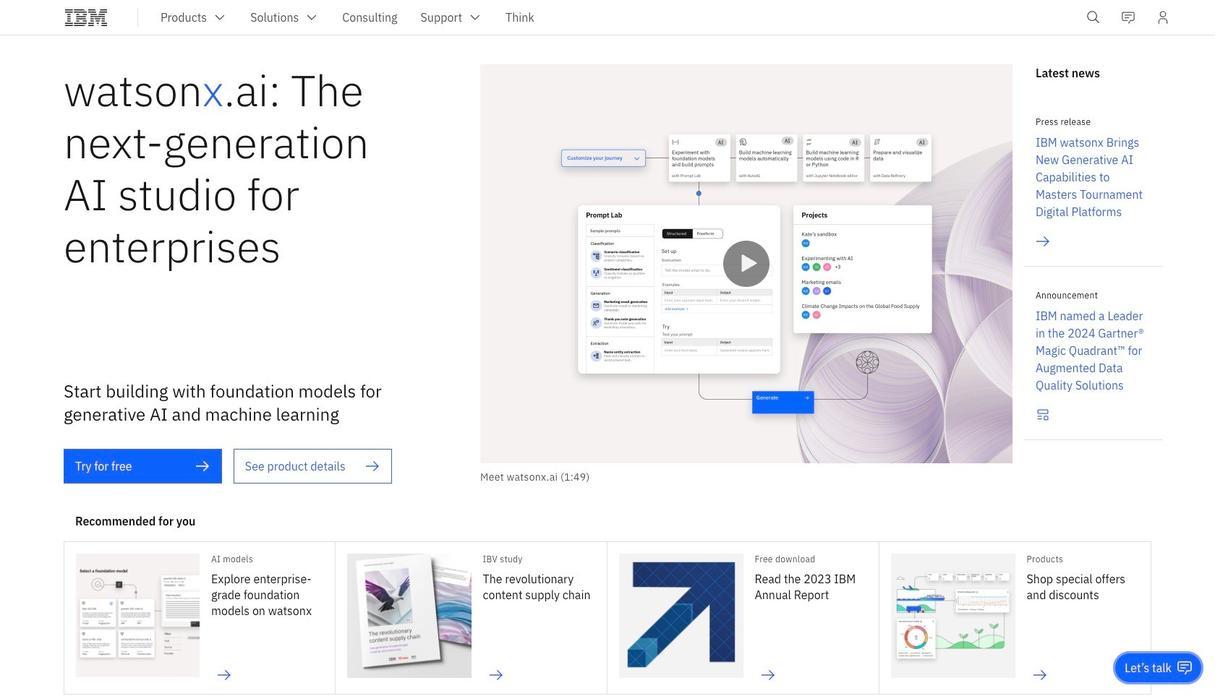 Task type: describe. For each thing, give the bounding box(es) containing it.
let's talk element
[[1126, 661, 1172, 677]]



Task type: vqa. For each thing, say whether or not it's contained in the screenshot.
Your privacy choices "element"
no



